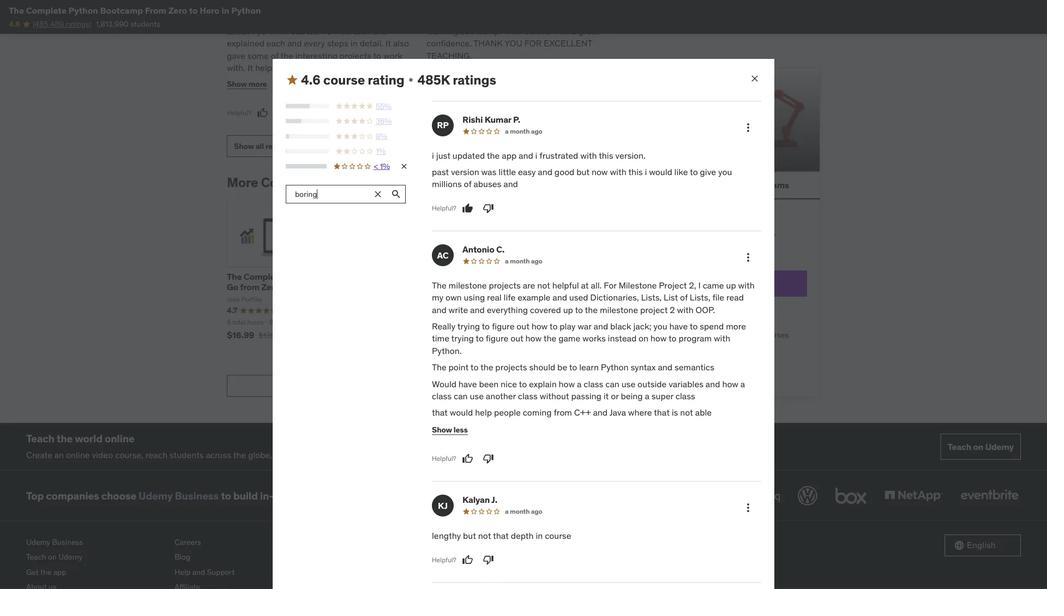 Task type: vqa. For each thing, say whether or not it's contained in the screenshot.
people
yes



Task type: locate. For each thing, give the bounding box(es) containing it.
additional actions for review by rishi kumar p. image
[[742, 121, 755, 134]]

2 vertical spatial projects
[[496, 362, 528, 373]]

business up "read" on the right of page
[[732, 278, 769, 290]]

58 lectures
[[530, 318, 563, 327]]

1 vertical spatial show
[[234, 141, 254, 151]]

submit search image
[[391, 189, 402, 200]]

ratings
[[453, 71, 496, 88]]

9
[[227, 318, 231, 327], [488, 318, 491, 327]]

1 horizontal spatial 4.6
[[301, 71, 321, 88]]

xsmall image left 2
[[648, 310, 657, 321]]

1 vertical spatial bootcamp
[[431, 282, 473, 293]]

online
[[105, 432, 135, 445], [66, 450, 90, 461]]

this inside 'subscribe to this course and 25,000+ top‑rated udemy courses for your organization.'
[[693, 231, 706, 240]]

c++
[[575, 407, 591, 418]]

1 horizontal spatial python.
[[432, 345, 462, 356]]

i down the version.
[[645, 166, 647, 177]]

of inside i just updated the app and i frustrated with this version. past version was little easy and good but now with this i would like to give you millions of abuses and
[[464, 178, 472, 190]]

total for $10.99
[[493, 318, 506, 327]]

online right an
[[66, 450, 90, 461]]

career
[[315, 489, 346, 503]]

nice
[[501, 378, 517, 390]]

83
[[269, 318, 277, 327]]

to right "be"
[[570, 362, 578, 373]]

i left just
[[432, 150, 434, 161]]

python.
[[252, 26, 281, 37], [432, 345, 462, 356]]

1 horizontal spatial 25,000+
[[747, 231, 777, 240]]

complete inside the complete sql bootcamp: go from zero to hero jose portilla
[[244, 271, 283, 283]]

1 vertical spatial for
[[388, 271, 400, 283]]

1 vertical spatial figure
[[486, 333, 509, 344]]

0 horizontal spatial that
[[432, 407, 448, 418]]

use inside the openai python api bootcamp: learn to use ai, gpt, and more!
[[569, 282, 583, 293]]

0 vertical spatial teach on udemy link
[[941, 434, 1022, 460]]

0 horizontal spatial me
[[284, 62, 296, 74]]

2 a month ago from the top
[[505, 257, 543, 265]]

python right "learn"
[[601, 362, 629, 373]]

2 horizontal spatial not
[[681, 407, 694, 418]]

teams tab list
[[635, 172, 821, 200]]

to down used
[[575, 304, 583, 315]]

0 horizontal spatial jose
[[227, 295, 240, 304]]

from inside the complete sql bootcamp: go from zero to hero jose portilla
[[240, 282, 260, 293]]

i left am
[[427, 14, 429, 25]]

0 vertical spatial month
[[510, 127, 530, 135]]

trying
[[458, 321, 480, 332], [452, 333, 474, 344]]

teach
[[26, 432, 54, 445], [948, 442, 972, 453], [26, 552, 46, 562]]

to right subscribe
[[684, 231, 691, 240]]

1 vertical spatial app
[[53, 568, 66, 577]]

1 vertical spatial python.
[[432, 345, 462, 356]]

zero left sql
[[261, 282, 280, 293]]

on inside udemy business teach on udemy get the app
[[48, 552, 57, 562]]

milestone
[[449, 280, 487, 291], [600, 304, 639, 315]]

0 horizontal spatial total
[[232, 318, 246, 327]]

hours up '$16.99 $139.99'
[[247, 318, 264, 327]]

for inside python for data science and machine learning bootcamp
[[388, 271, 400, 283]]

4.6 left (485,489
[[9, 19, 20, 29]]

2068 reviews element
[[541, 306, 562, 316]]

course inside this course was really helpful to me in knowing about python. it started from scratch and explained each and every steps in detail. it also gave some of the interesting projects to work with. it helped me to gain some reasonable programming skill in python as a beginner.
[[245, 14, 272, 25]]

jose down < 1% button
[[331, 174, 359, 191]]

1 horizontal spatial from
[[321, 26, 339, 37]]

skills.
[[348, 489, 376, 503]]

projects down detail.
[[340, 50, 372, 61]]

would inside the milestone projects are not helpful at all. for milestone project 2, i came up with my own using real life example and used dictionaries, lists, list of lists, file read and write and everything covered up to the milestone project 2 with oop. really trying to figure out how to play war and black jack; you have to spend more time trying to figure out how the game works instead on how to program with python. the point to the projects should be to learn python syntax and semantics would have been nice to explain how a class can use outside variables and how a class can use another class without passing it or being a super class that would help people coming from  c++ and java where that is not able
[[450, 407, 473, 418]]

1,813,990 students
[[96, 19, 160, 29]]

2 horizontal spatial i
[[645, 166, 647, 177]]

2 vertical spatial ago
[[531, 507, 543, 516]]

a month ago up depth
[[505, 507, 543, 516]]

xsmall image for 25,000+
[[648, 330, 657, 340]]

1 horizontal spatial was
[[482, 166, 497, 177]]

all.
[[591, 280, 602, 291]]

report abuse
[[394, 381, 442, 391]]

xsmall image
[[400, 162, 409, 171], [648, 310, 657, 321], [648, 330, 657, 340]]

total up $16.99 on the bottom left of page
[[232, 318, 246, 327]]

mark review by rishi kumar p. as unhelpful image
[[483, 203, 494, 214]]

1 horizontal spatial you
[[719, 166, 732, 177]]

Search reviews text field
[[286, 185, 369, 203]]

python inside the milestone projects are not helpful at all. for milestone project 2, i came up with my own using real life example and used dictionaries, lists, list of lists, file read and write and everything covered up to the milestone project 2 with oop. really trying to figure out how to play war and black jack; you have to spend more time trying to figure out how the game works instead on how to program with python. the point to the projects should be to learn python syntax and semantics would have been nice to explain how a class can use outside variables and how a class can use another class without passing it or being a super class that would help people coming from  c++ and java where that is not able
[[601, 362, 629, 373]]

9 total hours for $16.99
[[227, 318, 264, 327]]

1 vertical spatial my
[[432, 292, 444, 303]]

clear input image
[[373, 189, 384, 200]]

some
[[248, 50, 269, 61], [327, 62, 349, 74]]

0 horizontal spatial teach on udemy link
[[26, 550, 166, 565]]

1 horizontal spatial portilla
[[361, 174, 406, 191]]

of inside this course was really helpful to me in knowing about python. it started from scratch and explained each and every steps in detail. it also gave some of the interesting projects to work with. it helped me to gain some reasonable programming skill in python as a beginner.
[[271, 50, 279, 61]]

2 ago from the top
[[531, 257, 543, 265]]

0 vertical spatial trying
[[458, 321, 480, 332]]

25,000+ inside 'subscribe to this course and 25,000+ top‑rated udemy courses for your organization.'
[[747, 231, 777, 240]]

point
[[449, 362, 469, 373]]

1 a month ago from the top
[[505, 127, 543, 135]]

can
[[606, 378, 620, 390], [454, 391, 468, 402]]

the right get
[[40, 568, 52, 577]]

report
[[394, 381, 419, 391]]

would left the like in the right of the page
[[650, 166, 673, 177]]

0 vertical spatial for
[[737, 241, 747, 251]]

2 lectures from the left
[[415, 318, 439, 327]]

hero inside the complete sql bootcamp: go from zero to hero jose portilla
[[292, 282, 311, 293]]

course up about
[[245, 14, 272, 25]]

careers
[[175, 537, 201, 547]]

1 horizontal spatial courses
[[762, 330, 789, 340]]

for left teams
[[666, 311, 677, 320]]

1 horizontal spatial some
[[327, 62, 349, 74]]

show inside show all reviews button
[[234, 141, 254, 151]]

1 horizontal spatial on
[[639, 333, 649, 344]]

where
[[628, 407, 652, 418]]

1 month from the top
[[510, 127, 530, 135]]

in-
[[723, 330, 733, 340], [260, 489, 273, 503]]

0 horizontal spatial app
[[53, 568, 66, 577]]

skill
[[282, 75, 297, 86]]

2 9 from the left
[[488, 318, 491, 327]]

month up depth
[[510, 507, 530, 516]]

1 vertical spatial month
[[510, 257, 530, 265]]

and up everything
[[508, 292, 523, 304]]

blog link
[[175, 550, 314, 565]]

how down covered
[[532, 321, 548, 332]]

it up each
[[284, 26, 289, 37]]

reviews
[[266, 141, 293, 151]]

1 horizontal spatial 4.7
[[488, 306, 498, 316]]

2 vertical spatial show
[[432, 425, 452, 435]]

demand left career
[[273, 489, 313, 503]]

from right go
[[240, 282, 260, 293]]

xsmall image
[[407, 76, 416, 84], [648, 369, 657, 379]]

python left data
[[357, 271, 386, 283]]

data
[[401, 271, 421, 283]]

dialog
[[273, 59, 775, 589]]

more inside the milestone projects are not helpful at all. for milestone project 2, i came up with my own using real life example and used dictionaries, lists, list of lists, file read and write and everything covered up to the milestone project 2 with oop. really trying to figure out how to play war and black jack; you have to spend more time trying to figure out how the game works instead on how to program with python. the point to the projects should be to learn python syntax and semantics would have been nice to explain how a class can use outside variables and how a class can use another class without passing it or being a super class that would help people coming from  c++ and java where that is not able
[[726, 321, 747, 332]]

zero inside the complete sql bootcamp: go from zero to hero jose portilla
[[261, 282, 280, 293]]

1 total from the left
[[232, 318, 246, 327]]

0 horizontal spatial you
[[654, 321, 668, 332]]

helpful? for ac
[[432, 455, 457, 463]]

show more
[[227, 79, 267, 89]]

the down each
[[281, 50, 294, 61]]

9 total hours down everything
[[488, 318, 524, 327]]

python inside the openai python api bootcamp: learn to use ai, gpt, and more!
[[520, 271, 549, 283]]

show down with.
[[227, 79, 247, 89]]

the inside the complete sql bootcamp: go from zero to hero jose portilla
[[227, 271, 242, 283]]

1 vertical spatial up
[[564, 304, 573, 315]]

1 horizontal spatial use
[[569, 282, 583, 293]]

trying down write
[[458, 321, 480, 332]]

show inside show more button
[[227, 79, 247, 89]]

on up eventbrite image
[[974, 442, 984, 453]]

portilla up '$16.99 $139.99'
[[242, 295, 262, 304]]

4.7 down real
[[488, 306, 498, 316]]

total for $16.99
[[232, 318, 246, 327]]

using
[[464, 292, 485, 303]]

0 vertical spatial students
[[130, 19, 160, 29]]

2 this from the left
[[521, 14, 537, 25]]

medium image
[[286, 73, 299, 86]]

0 vertical spatial for
[[604, 280, 617, 291]]

0 vertical spatial my
[[547, 14, 559, 25]]

1 9 total hours from the left
[[227, 318, 264, 327]]

machine
[[357, 282, 392, 293]]

1 lectures from the left
[[279, 318, 302, 327]]

integrations
[[715, 369, 756, 379]]

up down used
[[564, 304, 573, 315]]

month for kalyan j.
[[510, 507, 530, 516]]

bootcamp: for gpt,
[[488, 282, 532, 293]]

ago
[[531, 127, 543, 135], [531, 257, 543, 265], [531, 507, 543, 516]]

1 horizontal spatial hero
[[292, 282, 311, 293]]

2 vertical spatial business
[[52, 537, 83, 547]]

finished
[[504, 26, 535, 37]]

a month ago for antonio c.
[[505, 257, 543, 265]]

2 vertical spatial it
[[248, 62, 253, 74]]

2 lists, from the left
[[690, 292, 711, 303]]

2 9 total hours from the left
[[488, 318, 524, 327]]

to right the "point"
[[471, 362, 479, 373]]

0 horizontal spatial hours
[[247, 318, 264, 327]]

the up little
[[487, 150, 500, 161]]

helpful? for kj
[[432, 556, 457, 564]]

trying down levels
[[452, 333, 474, 344]]

can up it
[[606, 378, 620, 390]]

25,000+ down teams
[[666, 330, 696, 340]]

really
[[432, 321, 456, 332]]

bootcamp: for hero
[[304, 271, 348, 283]]

1 9 from the left
[[227, 318, 231, 327]]

485k
[[418, 71, 450, 88]]

bootcamp: inside the openai python api bootcamp: learn to use ai, gpt, and more!
[[488, 282, 532, 293]]

of right list
[[681, 292, 688, 303]]

1 horizontal spatial total
[[493, 318, 506, 327]]

projects up nice
[[496, 362, 528, 373]]

gpt,
[[488, 292, 506, 304]]

it up programming at the top of page
[[248, 62, 253, 74]]

1 horizontal spatial lectures
[[415, 318, 439, 327]]

137092 reviews element
[[411, 306, 438, 316]]

udemy up get the app link
[[59, 552, 83, 562]]

0 horizontal spatial bootcamp
[[100, 5, 143, 16]]

2 horizontal spatial business
[[732, 278, 769, 290]]

0 horizontal spatial 4.7
[[227, 306, 238, 316]]

milestone up using
[[449, 280, 487, 291]]

learn
[[534, 282, 557, 293]]

0 vertical spatial show
[[227, 79, 247, 89]]

0 horizontal spatial demand
[[273, 489, 313, 503]]

to inside the openai python api bootcamp: learn to use ai, gpt, and more!
[[558, 282, 567, 293]]

0 horizontal spatial business
[[52, 537, 83, 547]]

1 horizontal spatial is
[[672, 407, 679, 418]]

app inside i just updated the app and i frustrated with this version. past version was little easy and good but now with this i would like to give you millions of abuses and
[[502, 150, 517, 161]]

2 vertical spatial on
[[48, 552, 57, 562]]

teach inside "teach the world online create an online video course, reach students across the globe, and earn money"
[[26, 432, 54, 445]]

a up the lengthy but not that depth in course
[[505, 507, 509, 516]]

0 vertical spatial ago
[[531, 127, 543, 135]]

1 vertical spatial a month ago
[[505, 257, 543, 265]]

lectures right the '83'
[[279, 318, 302, 327]]

this right subscribe
[[693, 231, 706, 240]]

help
[[175, 568, 191, 577]]

0 horizontal spatial up
[[564, 304, 573, 315]]

you down the project
[[654, 321, 668, 332]]

python. down time
[[432, 345, 462, 356]]

(485,489
[[33, 19, 64, 29]]

from inside this course was really helpful to me in knowing about python. it started from scratch and explained each and every steps in detail. it also gave some of the interesting projects to work with. it helped me to gain some reasonable programming skill in python as a beginner.
[[321, 26, 339, 37]]

3 month from the top
[[510, 507, 530, 516]]

my inside the milestone projects are not helpful at all. for milestone project 2, i came up with my own using real life example and used dictionaries, lists, list of lists, file read and write and everything covered up to the milestone project 2 with oop. really trying to figure out how to play war and black jack; you have to spend more time trying to figure out how the game works instead on how to program with python. the point to the projects should be to learn python syntax and semantics would have been nice to explain how a class can use outside variables and how a class can use another class without passing it or being a super class that would help people coming from  c++ and java where that is not able
[[432, 292, 444, 303]]

my left first at the top
[[547, 14, 559, 25]]

abuses
[[474, 178, 502, 190]]

4.6 for 4.6
[[9, 19, 20, 29]]

a right as
[[349, 75, 354, 86]]

1 vertical spatial students
[[170, 450, 204, 461]]

0 horizontal spatial my
[[432, 292, 444, 303]]

2 month from the top
[[510, 257, 530, 265]]

and up detail.
[[372, 26, 387, 37]]

bootcamp: inside the complete sql bootcamp: go from zero to hero jose portilla
[[304, 271, 348, 283]]

am
[[431, 14, 443, 25]]

how
[[532, 321, 548, 332], [526, 333, 542, 344], [651, 333, 667, 344], [559, 378, 575, 390], [723, 378, 739, 390]]

on up get the app link
[[48, 552, 57, 562]]

but
[[577, 166, 590, 177], [463, 530, 476, 541]]

xsmall image down the project
[[648, 330, 657, 340]]

learn
[[580, 362, 599, 373]]

udemy business link up get the app link
[[26, 535, 166, 550]]

api
[[550, 271, 564, 283]]

outside
[[638, 378, 667, 390]]

$10.99
[[488, 330, 515, 341]]

teach inside udemy business teach on udemy get the app
[[26, 552, 46, 562]]

reach
[[146, 450, 167, 461]]

class up passing
[[584, 378, 604, 390]]

0 vertical spatial but
[[577, 166, 590, 177]]

1 vertical spatial complete
[[244, 271, 283, 283]]

3 lectures from the left
[[539, 318, 563, 327]]

from down without
[[554, 407, 572, 418]]

this down the version.
[[629, 166, 643, 177]]

python inside this course was really helpful to me in knowing about python. it started from scratch and explained each and every steps in detail. it also gave some of the interesting projects to work with. it helped me to gain some reasonable programming skill in python as a beginner.
[[308, 75, 336, 86]]

complete up (485,489
[[26, 5, 66, 16]]

on down "jack;"
[[639, 333, 649, 344]]

this
[[227, 14, 243, 25], [521, 14, 537, 25]]

medico,
[[452, 14, 483, 25]]

total
[[232, 318, 246, 327], [493, 318, 506, 327]]

2 vertical spatial xsmall image
[[648, 330, 657, 340]]

python up great
[[578, 14, 606, 25]]

are
[[523, 280, 536, 291]]

2 4.7 from the left
[[488, 306, 498, 316]]

9 total hours up $16.99 on the bottom left of page
[[227, 318, 264, 327]]

app up little
[[502, 150, 517, 161]]

helpful inside the milestone projects are not helpful at all. for milestone project 2, i came up with my own using real life example and used dictionaries, lists, list of lists, file read and write and everything covered up to the milestone project 2 with oop. really trying to figure out how to play war and black jack; you have to spend more time trying to figure out how the game works instead on how to program with python. the point to the projects should be to learn python syntax and semantics would have been nice to explain how a class can use outside variables and how a class can use another class without passing it or being a super class that would help people coming from  c++ and java where that is not able
[[553, 280, 579, 291]]

1 vertical spatial online
[[66, 450, 90, 461]]

2 vertical spatial from
[[554, 407, 572, 418]]

3 a month ago from the top
[[505, 507, 543, 516]]

bootcamp up 1,813,990 students
[[100, 5, 143, 16]]

able
[[696, 407, 712, 418]]

1 hours from the left
[[247, 318, 264, 327]]

0 vertical spatial some
[[248, 50, 269, 61]]

on inside the milestone projects are not helpful at all. for milestone project 2, i came up with my own using real life example and used dictionaries, lists, list of lists, file read and write and everything covered up to the milestone project 2 with oop. really trying to figure out how to play war and black jack; you have to spend more time trying to figure out how the game works instead on how to program with python. the point to the projects should be to learn python syntax and semantics would have been nice to explain how a class can use outside variables and how a class can use another class without passing it or being a super class that would help people coming from  c++ and java where that is not able
[[639, 333, 649, 344]]

i inside the milestone projects are not helpful at all. for milestone project 2, i came up with my own using real life example and used dictionaries, lists, list of lists, file read and write and everything covered up to the milestone project 2 with oop. really trying to figure out how to play war and black jack; you have to spend more time trying to figure out how the game works instead on how to program with python. the point to the projects should be to learn python syntax and semantics would have been nice to explain how a class can use outside variables and how a class can use another class without passing it or being a super class that would help people coming from  c++ and java where that is not able
[[699, 280, 701, 291]]

helpful? left the mark review by sivasubramanian as helpful image
[[227, 109, 251, 117]]

0 horizontal spatial courses
[[709, 241, 735, 251]]

netapp image
[[883, 484, 946, 508]]

4.6 inside dialog
[[301, 71, 321, 88]]

4.7 down go
[[227, 306, 238, 316]]

this inside i am a medico, a doctor. this is my first python learning bootcamp. finished this with a great confidence. thank you for excellent teaching.
[[537, 26, 551, 37]]

1 horizontal spatial online
[[105, 432, 135, 445]]

how down "be"
[[559, 378, 575, 390]]

2 total from the left
[[493, 318, 506, 327]]

1 vertical spatial not
[[681, 407, 694, 418]]

would
[[650, 166, 673, 177], [450, 407, 473, 418]]

some up helped
[[248, 50, 269, 61]]

58
[[530, 318, 538, 327]]

1 lists, from the left
[[641, 292, 662, 303]]

lectures for $16.99
[[279, 318, 302, 327]]

close modal image
[[750, 73, 761, 84]]

1 vertical spatial you
[[654, 321, 668, 332]]

2 horizontal spatial on
[[974, 442, 984, 453]]

projects up life
[[489, 280, 521, 291]]

my
[[547, 14, 559, 25], [432, 292, 444, 303]]

figure
[[492, 321, 515, 332], [486, 333, 509, 344]]

courses down users
[[762, 330, 789, 340]]

1 horizontal spatial app
[[502, 150, 517, 161]]

not
[[538, 280, 551, 291], [681, 407, 694, 418], [479, 530, 491, 541]]

the for the complete python bootcamp from zero to hero in python
[[9, 5, 24, 16]]

1 horizontal spatial have
[[670, 321, 688, 332]]

0 horizontal spatial complete
[[26, 5, 66, 16]]

lectures for $10.99
[[539, 318, 563, 327]]

to up scratch
[[343, 14, 351, 25]]

go
[[227, 282, 238, 293]]

to inside the complete sql bootcamp: go from zero to hero jose portilla
[[282, 282, 290, 293]]

xsmall image inside < 1% button
[[400, 162, 409, 171]]

4.6 for 4.6 course rating
[[301, 71, 321, 88]]

1 this from the left
[[227, 14, 243, 25]]

ago up depth
[[531, 507, 543, 516]]

0 horizontal spatial 4.6
[[9, 19, 20, 29]]

confidence.
[[427, 38, 472, 49]]

4.7
[[227, 306, 238, 316], [488, 306, 498, 316]]

2 vertical spatial month
[[510, 507, 530, 516]]

1 vertical spatial is
[[672, 407, 679, 418]]

but inside i just updated the app and i frustrated with this version. past version was little easy and good but now with this i would like to give you millions of abuses and
[[577, 166, 590, 177]]

165 lectures
[[403, 318, 439, 327]]

hours for $16.99
[[247, 318, 264, 327]]

0 horizontal spatial not
[[479, 530, 491, 541]]

0 vertical spatial use
[[569, 282, 583, 293]]

show less
[[432, 425, 468, 435]]

1 vertical spatial 25,000+
[[666, 330, 696, 340]]

people
[[494, 407, 521, 418]]

that down super
[[654, 407, 670, 418]]

a month ago for kalyan j.
[[505, 507, 543, 516]]

it left also
[[386, 38, 391, 49]]

how right lms
[[723, 378, 739, 390]]

hero
[[200, 5, 220, 16], [292, 282, 311, 293]]

2 hours from the left
[[508, 318, 524, 327]]

helpful? left mark review by kalyan j. as helpful icon
[[432, 556, 457, 564]]

0 horizontal spatial lists,
[[641, 292, 662, 303]]

and inside the openai python api bootcamp: learn to use ai, gpt, and more!
[[508, 292, 523, 304]]

intermediate
[[568, 318, 606, 327]]

ago for rishi kumar p.
[[531, 127, 543, 135]]

game
[[559, 333, 581, 344]]

instead
[[608, 333, 637, 344]]

in inside dialog
[[536, 530, 543, 541]]

0 vertical spatial business
[[732, 278, 769, 290]]

0 vertical spatial projects
[[340, 50, 372, 61]]

1 horizontal spatial helpful
[[553, 280, 579, 291]]

helpful? left undo mark review by rishi kumar p. as helpful image
[[432, 204, 457, 213]]

bootcamp: right sql
[[304, 271, 348, 283]]

month down p.
[[510, 127, 530, 135]]

1 horizontal spatial for
[[737, 241, 747, 251]]

is inside the milestone projects are not helpful at all. for milestone project 2, i came up with my own using real life example and used dictionaries, lists, list of lists, file read and write and everything covered up to the milestone project 2 with oop. really trying to figure out how to play war and black jack; you have to spend more time trying to figure out how the game works instead on how to program with python. the point to the projects should be to learn python syntax and semantics would have been nice to explain how a class can use outside variables and how a class can use another class without passing it or being a super class that would help people coming from  c++ and java where that is not able
[[672, 407, 679, 418]]

55% button
[[286, 101, 409, 112]]

0 vertical spatial hero
[[200, 5, 220, 16]]

teach for on
[[948, 442, 972, 453]]

xsmall image for for
[[648, 310, 657, 321]]

1 vertical spatial demand
[[273, 489, 313, 503]]

with.
[[227, 62, 246, 74]]

lms
[[697, 369, 713, 379]]

science
[[422, 271, 455, 283]]

gave
[[227, 50, 246, 61]]

the for the complete sql bootcamp: go from zero to hero jose portilla
[[227, 271, 242, 283]]

python inside i am a medico, a doctor. this is my first python learning bootcamp. finished this with a great confidence. thank you for excellent teaching.
[[578, 14, 606, 25]]

1 horizontal spatial 9
[[488, 318, 491, 327]]

in right depth
[[536, 530, 543, 541]]

and inside python for data science and machine learning bootcamp
[[457, 271, 472, 283]]

lectures down the 2068 reviews element
[[539, 318, 563, 327]]

app inside udemy business teach on udemy get the app
[[53, 568, 66, 577]]

more inside button
[[249, 79, 267, 89]]

be
[[558, 362, 568, 373]]

1 horizontal spatial up
[[727, 280, 737, 291]]

for
[[525, 38, 542, 49]]

1 ago from the top
[[531, 127, 543, 135]]

and inside careers blog help and support
[[192, 568, 205, 577]]

course up 55% button
[[324, 71, 365, 88]]

9 total hours
[[227, 318, 264, 327], [488, 318, 524, 327]]

bootcamp up write
[[431, 282, 473, 293]]

$16.99
[[227, 330, 254, 341]]

3 ago from the top
[[531, 507, 543, 516]]

the for the milestone projects are not helpful at all. for milestone project 2, i came up with my own using real life example and used dictionaries, lists, list of lists, file read and write and everything covered up to the milestone project 2 with oop. really trying to figure out how to play war and black jack; you have to spend more time trying to figure out how the game works instead on how to program with python. the point to the projects should be to learn python syntax and semantics would have been nice to explain how a class can use outside variables and how a class can use another class without passing it or being a super class that would help people coming from  c++ and java where that is not able
[[432, 280, 447, 291]]

additional actions for review by antonio c. image
[[742, 251, 755, 264]]

openai
[[488, 271, 518, 283]]

a month ago down p.
[[505, 127, 543, 135]]

money
[[311, 450, 337, 461]]

1 horizontal spatial not
[[538, 280, 551, 291]]

to inside i just updated the app and i frustrated with this version. past version was little easy and good but now with this i would like to give you millions of abuses and
[[690, 166, 698, 177]]

with inside i am a medico, a doctor. this is my first python learning bootcamp. finished this with a great confidence. thank you for excellent teaching.
[[553, 26, 570, 37]]

get
[[26, 568, 39, 577]]

month for antonio c.
[[510, 257, 530, 265]]

25,000+ up the your on the right top
[[747, 231, 777, 240]]



Task type: describe. For each thing, give the bounding box(es) containing it.
good
[[555, 166, 575, 177]]

1 vertical spatial for
[[666, 311, 677, 320]]

try
[[687, 278, 699, 290]]

you inside the milestone projects are not helpful at all. for milestone project 2, i came up with my own using real life example and used dictionaries, lists, list of lists, file read and write and everything covered up to the milestone project 2 with oop. really trying to figure out how to play war and black jack; you have to spend more time trying to figure out how the game works instead on how to program with python. the point to the projects should be to learn python syntax and semantics would have been nice to explain how a class can use outside variables and how a class can use another class without passing it or being a super class that would help people coming from  c++ and java where that is not able
[[654, 321, 668, 332]]

version
[[451, 166, 479, 177]]

in up about
[[222, 5, 229, 16]]

was inside i just updated the app and i frustrated with this version. past version was little easy and good but now with this i would like to give you millions of abuses and
[[482, 166, 497, 177]]

with right 2
[[677, 304, 694, 315]]

9 for $16.99
[[227, 318, 231, 327]]

companies
[[46, 489, 99, 503]]

jose inside the complete sql bootcamp: go from zero to hero jose portilla
[[227, 295, 240, 304]]

1 vertical spatial teach on udemy link
[[26, 550, 166, 565]]

bootcamp.
[[460, 26, 502, 37]]

more down "read" on the right of page
[[725, 311, 743, 320]]

9 for $10.99
[[488, 318, 491, 327]]

1 vertical spatial it
[[386, 38, 391, 49]]

rishi
[[463, 114, 483, 125]]

the up 'been'
[[481, 362, 494, 373]]

0 horizontal spatial some
[[248, 50, 269, 61]]

1 vertical spatial out
[[511, 333, 524, 344]]

mark review by sivasubramanian as helpful image
[[257, 108, 268, 119]]

0 horizontal spatial i
[[432, 150, 434, 161]]

udemy up get
[[26, 537, 50, 547]]

the inside this course was really helpful to me in knowing about python. it started from scratch and explained each and every steps in detail. it also gave some of the interesting projects to work with. it helped me to gain some reasonable programming skill in python as a beginner.
[[281, 50, 294, 61]]

to left build
[[221, 489, 231, 503]]

across
[[206, 450, 231, 461]]

ai,
[[585, 282, 595, 293]]

and left java
[[593, 407, 608, 418]]

project
[[641, 304, 668, 315]]

students inside "teach the world online create an online video course, reach students across the globe, and earn money"
[[170, 450, 204, 461]]

abuse
[[420, 381, 442, 391]]

to right from
[[189, 5, 198, 16]]

0 horizontal spatial zero
[[168, 5, 187, 16]]

create
[[26, 450, 52, 461]]

5
[[710, 311, 714, 320]]

was inside this course was really helpful to me in knowing about python. it started from scratch and explained each and every steps in detail. it also gave some of the interesting projects to work with. it helped me to gain some reasonable programming skill in python as a beginner.
[[274, 14, 289, 25]]

1 vertical spatial projects
[[489, 280, 521, 291]]

of left 5
[[702, 311, 708, 320]]

to left gain
[[298, 62, 306, 74]]

excellent
[[544, 38, 593, 49]]

to left play
[[550, 321, 558, 332]]

1 horizontal spatial i
[[536, 150, 538, 161]]

business inside udemy business teach on udemy get the app
[[52, 537, 83, 547]]

the up the intermediate
[[585, 304, 598, 315]]

from inside the milestone projects are not helpful at all. for milestone project 2, i came up with my own using real life example and used dictionaries, lists, list of lists, file read and write and everything covered up to the milestone project 2 with oop. really trying to figure out how to play war and black jack; you have to spend more time trying to figure out how the game works instead on how to program with python. the point to the projects should be to learn python syntax and semantics would have been nice to explain how a class can use outside variables and how a class can use another class without passing it or being a super class that would help people coming from  c++ and java where that is not able
[[554, 407, 572, 418]]

0 horizontal spatial milestone
[[449, 280, 487, 291]]

ratings)
[[66, 19, 91, 29]]

projects inside this course was really helpful to me in knowing about python. it started from scratch and explained each and every steps in detail. it also gave some of the interesting projects to work with. it helped me to gain some reasonable programming skill in python as a beginner.
[[340, 50, 372, 61]]

1 horizontal spatial me
[[353, 14, 365, 25]]

helpful inside this course was really helpful to me in knowing about python. it started from scratch and explained each and every steps in detail. it also gave some of the interesting projects to work with. it helped me to gain some reasonable programming skill in python as a beginner.
[[314, 14, 341, 25]]

0 horizontal spatial have
[[459, 378, 477, 390]]

sso and lms integrations
[[666, 369, 756, 379]]

show inside show less button
[[432, 425, 452, 435]]

build
[[233, 489, 258, 503]]

openai python api bootcamp: learn to use ai, gpt, and more! link
[[488, 271, 604, 304]]

choose
[[101, 489, 136, 503]]

0 horizontal spatial can
[[454, 391, 468, 402]]

1 vertical spatial xsmall image
[[648, 369, 657, 379]]

would inside i just updated the app and i frustrated with this version. past version was little easy and good but now with this i would like to give you millions of abuses and
[[650, 166, 673, 177]]

additional actions for review by kalyan j. image
[[742, 501, 755, 515]]

updated
[[453, 150, 485, 161]]

just
[[436, 150, 451, 161]]

(485,489 ratings)
[[33, 19, 91, 29]]

0 horizontal spatial but
[[463, 530, 476, 541]]

a inside this course was really helpful to me in knowing about python. it started from scratch and explained each and every steps in detail. it also gave some of the interesting projects to work with. it helped me to gain some reasonable programming skill in python as a beginner.
[[349, 75, 354, 86]]

to up reasonable
[[374, 50, 381, 61]]

scratch
[[342, 26, 370, 37]]

all
[[444, 318, 452, 327]]

udemy up file
[[701, 278, 730, 290]]

more!
[[525, 292, 549, 304]]

how down 58 at the right bottom
[[526, 333, 542, 344]]

portilla inside the complete sql bootcamp: go from zero to hero jose portilla
[[242, 295, 262, 304]]

0 vertical spatial have
[[670, 321, 688, 332]]

1 vertical spatial udemy business link
[[26, 535, 166, 550]]

0 horizontal spatial in-
[[260, 489, 273, 503]]

ago for antonio c.
[[531, 257, 543, 265]]

0 vertical spatial 1%
[[376, 146, 386, 156]]

<
[[374, 161, 378, 171]]

how down "jack;"
[[651, 333, 667, 344]]

2 horizontal spatial that
[[654, 407, 670, 418]]

1 vertical spatial 1%
[[380, 161, 390, 171]]

and inside 'subscribe to this course and 25,000+ top‑rated udemy courses for your organization.'
[[732, 231, 745, 240]]

top
[[26, 489, 44, 503]]

1 vertical spatial use
[[622, 378, 636, 390]]

course right depth
[[545, 530, 572, 541]]

1 horizontal spatial can
[[606, 378, 620, 390]]

for inside the milestone projects are not helpful at all. for milestone project 2, i came up with my own using real life example and used dictionaries, lists, list of lists, file read and write and everything covered up to the milestone project 2 with oop. really trying to figure out how to play war and black jack; you have to spend more time trying to figure out how the game works instead on how to program with python. the point to the projects should be to learn python syntax and semantics would have been nice to explain how a class can use outside variables and how a class can use another class without passing it or being a super class that would help people coming from  c++ and java where that is not able
[[604, 280, 617, 291]]

show all reviews
[[234, 141, 293, 151]]

the down 58 lectures
[[544, 333, 557, 344]]

eventbrite image
[[959, 484, 1022, 508]]

interesting
[[296, 50, 338, 61]]

1 vertical spatial milestone
[[600, 304, 639, 315]]

0 horizontal spatial xsmall image
[[407, 76, 416, 84]]

python up ratings) on the left top of page
[[68, 5, 98, 16]]

1 vertical spatial me
[[284, 62, 296, 74]]

example
[[518, 292, 551, 303]]

support
[[207, 568, 235, 577]]

to right nice
[[519, 378, 527, 390]]

and up works
[[594, 321, 609, 332]]

report abuse button
[[227, 376, 609, 397]]

a up bootcamp.
[[485, 14, 490, 25]]

0 vertical spatial online
[[105, 432, 135, 445]]

the complete sql bootcamp: go from zero to hero jose portilla
[[227, 271, 348, 304]]

of inside the milestone projects are not helpful at all. for milestone project 2, i came up with my own using real life example and used dictionaries, lists, list of lists, file read and write and everything covered up to the milestone project 2 with oop. really trying to figure out how to play war and black jack; you have to spend more time trying to figure out how the game works instead on how to program with python. the point to the projects should be to learn python syntax and semantics would have been nice to explain how a class can use outside variables and how a class can use another class without passing it or being a super class that would help people coming from  c++ and java where that is not able
[[681, 292, 688, 303]]

1 4.7 from the left
[[227, 306, 238, 316]]

real
[[487, 292, 502, 303]]

subscribe to this course and 25,000+ top‑rated udemy courses for your organization.
[[648, 231, 777, 262]]

oop.
[[696, 304, 716, 315]]

teach for the
[[26, 432, 54, 445]]

more
[[227, 174, 258, 191]]

for teams of 5 or more users
[[666, 311, 763, 320]]

mark review by aditya s. as helpful image
[[457, 75, 468, 86]]

1 vertical spatial business
[[175, 489, 219, 503]]

a down kumar
[[505, 127, 509, 135]]

play
[[560, 321, 576, 332]]

udemy up eventbrite image
[[986, 442, 1014, 453]]

class up coming on the bottom of page
[[518, 391, 538, 402]]

i am a medico, a doctor. this is my first python learning bootcamp. finished this with a great confidence. thank you for excellent teaching.
[[427, 14, 606, 61]]

1 vertical spatial on
[[974, 442, 984, 453]]

to left program
[[669, 333, 677, 344]]

write
[[449, 304, 468, 315]]

0 vertical spatial up
[[727, 280, 737, 291]]

python inside python for data science and machine learning bootcamp
[[357, 271, 386, 283]]

users
[[744, 311, 763, 320]]

2 horizontal spatial portilla
[[502, 295, 523, 304]]

and up easy
[[519, 150, 534, 161]]

udemy business teach on udemy get the app
[[26, 537, 83, 577]]

top‑rated
[[648, 241, 681, 251]]

1% button
[[286, 146, 409, 157]]

like
[[675, 166, 688, 177]]

and right easy
[[538, 166, 553, 177]]

first
[[561, 14, 576, 25]]

udemy right choose
[[139, 489, 173, 503]]

and up (2,068)
[[553, 292, 567, 303]]

everything
[[487, 304, 528, 315]]

the inside udemy business teach on udemy get the app
[[40, 568, 52, 577]]

show less button
[[432, 419, 468, 441]]

the up an
[[57, 432, 73, 445]]

with down 'spend'
[[714, 333, 731, 344]]

box image
[[833, 484, 870, 508]]

to down teams
[[690, 321, 698, 332]]

this inside this course was really helpful to me in knowing about python. it started from scratch and explained each and every steps in detail. it also gave some of the interesting projects to work with. it helped me to gain some reasonable programming skill in python as a beginner.
[[227, 14, 243, 25]]

learning
[[394, 282, 429, 293]]

doctor.
[[492, 14, 519, 25]]

teams button
[[733, 172, 821, 199]]

programming
[[227, 75, 280, 86]]

mark review by aditya s. as unhelpful image
[[478, 75, 489, 86]]

for inside 'subscribe to this course and 25,000+ top‑rated udemy courses for your organization.'
[[737, 241, 747, 251]]

you inside i just updated the app and i frustrated with this version. past version was little easy and good but now with this i would like to give you millions of abuses and
[[719, 166, 732, 177]]

python up about
[[231, 5, 261, 16]]

a up the 'openai'
[[505, 257, 509, 265]]

earn
[[291, 450, 309, 461]]

and up all
[[432, 304, 447, 315]]

2 vertical spatial not
[[479, 530, 491, 541]]

show for i am a medico, a doctor. this is my first python learning bootcamp. finished this with a great confidence. thank you for excellent teaching.
[[227, 79, 247, 89]]

$139.99
[[259, 331, 286, 341]]

python. inside this course was really helpful to me in knowing about python. it started from scratch and explained each and every steps in detail. it also gave some of the interesting projects to work with. it helped me to gain some reasonable programming skill in python as a beginner.
[[252, 26, 281, 37]]

a right am
[[445, 14, 450, 25]]

coming
[[523, 407, 552, 418]]

english
[[968, 540, 996, 551]]

antonio
[[463, 244, 495, 255]]

4.6 course rating
[[301, 71, 405, 88]]

this up now
[[599, 150, 614, 161]]

1 horizontal spatial in-
[[723, 330, 733, 340]]

helpful? for rp
[[432, 204, 457, 213]]

beginner.
[[356, 75, 392, 86]]

and down started
[[288, 38, 302, 49]]

9 total hours for $10.99
[[488, 318, 524, 327]]

p.
[[513, 114, 521, 125]]

python. inside the milestone projects are not helpful at all. for milestone project 2, i came up with my own using real life example and used dictionaries, lists, list of lists, file read and write and everything covered up to the milestone project 2 with oop. really trying to figure out how to play war and black jack; you have to spend more time trying to figure out how the game works instead on how to program with python. the point to the projects should be to learn python syntax and semantics would have been nice to explain how a class can use outside variables and how a class can use another class without passing it or being a super class that would help people coming from  c++ and java where that is not able
[[432, 345, 462, 356]]

0 horizontal spatial it
[[248, 62, 253, 74]]

sql
[[285, 271, 302, 283]]

mark review by antonio c. as unhelpful image
[[483, 453, 494, 464]]

i inside i am a medico, a doctor. this is my first python learning bootcamp. finished this with a great confidence. thank you for excellent teaching.
[[427, 14, 429, 25]]

1 horizontal spatial that
[[493, 530, 509, 541]]

to left $10.99
[[476, 333, 484, 344]]

depth
[[511, 530, 534, 541]]

lengthy but not that depth in course
[[432, 530, 572, 541]]

class down would
[[432, 391, 452, 402]]

udemy inside 'subscribe to this course and 25,000+ top‑rated udemy courses for your organization.'
[[683, 241, 707, 251]]

small image
[[954, 540, 965, 551]]

month for rishi kumar p.
[[510, 127, 530, 135]]

0 vertical spatial figure
[[492, 321, 515, 332]]

mark review by sivasubramanian as unhelpful image
[[278, 108, 289, 119]]

ago for kalyan j.
[[531, 507, 543, 516]]

this course was really helpful to me in knowing about python. it started from scratch and explained each and every steps in detail. it also gave some of the interesting projects to work with. it helped me to gain some reasonable programming skill in python as a beginner.
[[227, 14, 409, 86]]

complete for python
[[26, 5, 66, 16]]

hours for $10.99
[[508, 318, 524, 327]]

been
[[479, 378, 499, 390]]

a down first at the top
[[572, 26, 577, 37]]

covered
[[530, 304, 561, 315]]

1 horizontal spatial teach on udemy link
[[941, 434, 1022, 460]]

(2,068)
[[541, 307, 562, 315]]

gain
[[308, 62, 325, 74]]

past
[[432, 166, 449, 177]]

course inside 'subscribe to this course and 25,000+ top‑rated udemy courses for your organization.'
[[707, 231, 730, 240]]

1 vertical spatial some
[[327, 62, 349, 74]]

mark review by kalyan j. as unhelpful image
[[483, 555, 494, 566]]

variables
[[669, 378, 704, 390]]

teams
[[679, 311, 700, 320]]

class down variables
[[676, 391, 696, 402]]

is inside i am a medico, a doctor. this is my first python learning bootcamp. finished this with a great confidence. thank you for excellent teaching.
[[539, 14, 545, 25]]

also
[[393, 38, 409, 49]]

mark review by antonio c. as helpful image
[[463, 453, 473, 464]]

my inside i am a medico, a doctor. this is my first python learning bootcamp. finished this with a great confidence. thank you for excellent teaching.
[[547, 14, 559, 25]]

java
[[610, 407, 626, 418]]

undo mark review by rishi kumar p. as helpful image
[[463, 203, 473, 214]]

works
[[583, 333, 606, 344]]

mark review by kalyan j. as helpful image
[[463, 555, 473, 566]]

complete for sql
[[244, 271, 283, 283]]

and up outside
[[658, 362, 673, 373]]

to inside 'subscribe to this course and 25,000+ top‑rated udemy courses for your organization.'
[[684, 231, 691, 240]]

volkswagen image
[[796, 484, 820, 508]]

learning
[[427, 26, 458, 37]]

a up passing
[[577, 378, 582, 390]]

dialog containing 4.6 course rating
[[273, 59, 775, 589]]

course,
[[115, 450, 144, 461]]

and right sso at the right bottom
[[683, 369, 696, 379]]

bootcamp inside python for data science and machine learning bootcamp
[[431, 282, 473, 293]]

36%
[[376, 116, 392, 126]]

in down scratch
[[351, 38, 358, 49]]

1 horizontal spatial it
[[284, 26, 289, 37]]

with up now
[[581, 150, 597, 161]]

in up scratch
[[367, 14, 374, 25]]

the left globe,
[[233, 450, 246, 461]]

rp
[[437, 120, 449, 131]]

0 horizontal spatial online
[[66, 450, 90, 461]]

a month ago for rishi kumar p.
[[505, 127, 543, 135]]

should
[[530, 362, 556, 373]]

or inside the milestone projects are not helpful at all. for milestone project 2, i came up with my own using real life example and used dictionaries, lists, list of lists, file read and write and everything covered up to the milestone project 2 with oop. really trying to figure out how to play war and black jack; you have to spend more time trying to figure out how the game works instead on how to program with python. the point to the projects should be to learn python syntax and semantics would have been nice to explain how a class can use outside variables and how a class can use another class without passing it or being a super class that would help people coming from  c++ and java where that is not able
[[611, 391, 619, 402]]

to right levels
[[482, 321, 490, 332]]

2 horizontal spatial jose
[[488, 295, 500, 304]]

careers link
[[175, 535, 314, 550]]

0 vertical spatial out
[[517, 321, 530, 332]]

work
[[384, 50, 403, 61]]

this inside i am a medico, a doctor. this is my first python learning bootcamp. finished this with a great confidence. thank you for excellent teaching.
[[521, 14, 537, 25]]

0 vertical spatial or
[[716, 311, 723, 320]]

a down outside
[[645, 391, 650, 402]]

and down little
[[504, 178, 518, 190]]

with up "read" on the right of page
[[739, 280, 755, 291]]

2 vertical spatial use
[[470, 391, 484, 402]]

and down semantics
[[706, 378, 721, 390]]

courses inside 'subscribe to this course and 25,000+ top‑rated udemy courses for your organization.'
[[709, 241, 735, 251]]

1 vertical spatial trying
[[452, 333, 474, 344]]

a right lms
[[741, 378, 746, 390]]

0 vertical spatial udemy business link
[[139, 489, 219, 503]]

steps
[[327, 38, 349, 49]]

and down using
[[470, 304, 485, 315]]

helpful? left mark review by aditya s. as helpful icon
[[427, 76, 451, 84]]

antonio c.
[[463, 244, 505, 255]]

in right medium icon
[[299, 75, 306, 86]]

and inside "teach the world online create an online video course, reach students across the globe, and earn money"
[[274, 450, 289, 461]]

syntax
[[631, 362, 656, 373]]

nasdaq image
[[720, 484, 783, 508]]

1 horizontal spatial jose
[[331, 174, 359, 191]]

1 horizontal spatial demand
[[733, 330, 761, 340]]

the inside i just updated the app and i frustrated with this version. past version was little easy and good but now with this i would like to give you millions of abuses and
[[487, 150, 500, 161]]

help
[[475, 407, 492, 418]]

with right now
[[610, 166, 627, 177]]

show for more courses by
[[234, 141, 254, 151]]



